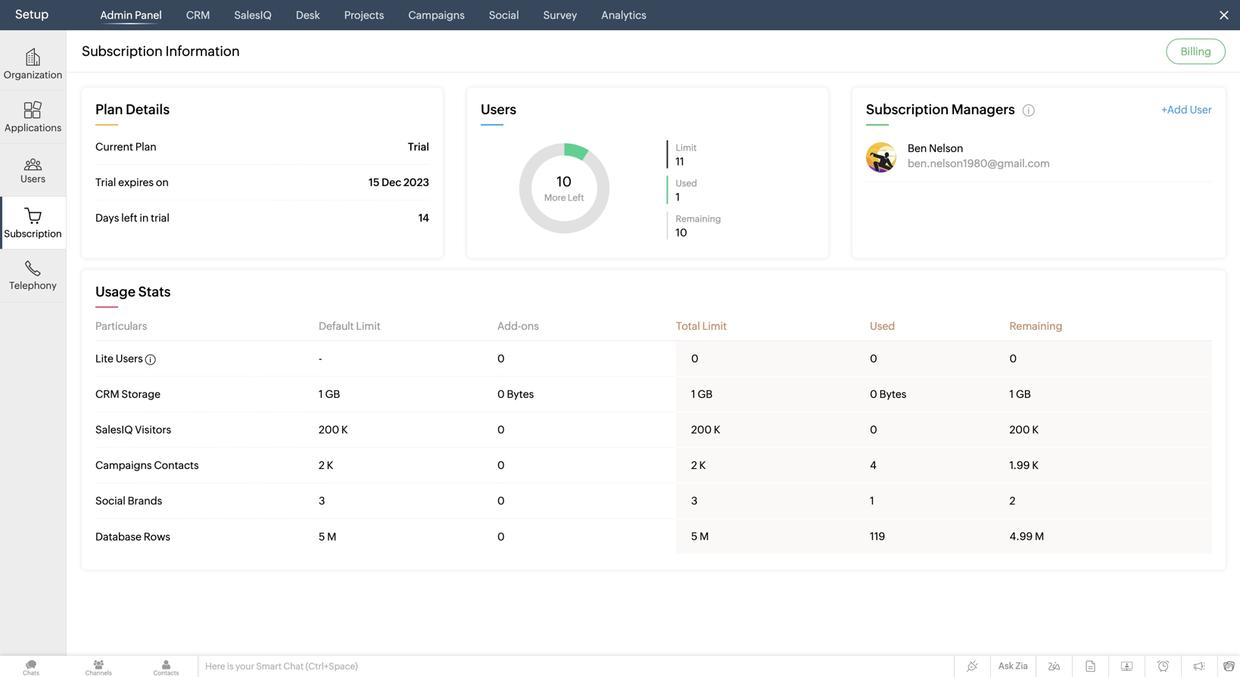Task type: describe. For each thing, give the bounding box(es) containing it.
0 horizontal spatial remaining
[[676, 214, 722, 224]]

0 horizontal spatial 2
[[319, 460, 325, 472]]

information
[[165, 44, 240, 59]]

analytics link
[[596, 0, 653, 30]]

days
[[95, 212, 119, 224]]

your
[[236, 662, 254, 672]]

2 horizontal spatial users
[[481, 102, 517, 117]]

+add
[[1162, 104, 1188, 116]]

days left in trial
[[95, 212, 170, 224]]

survey link
[[538, 0, 583, 30]]

usage
[[95, 284, 136, 300]]

14
[[419, 212, 429, 224]]

3 1 gb from the left
[[1010, 389, 1031, 401]]

10 inside 10 more left
[[557, 174, 572, 190]]

panel
[[135, 9, 162, 21]]

1 m from the left
[[700, 531, 709, 543]]

crm storage
[[95, 389, 161, 401]]

stats
[[138, 284, 171, 300]]

here is your smart chat (ctrl+space)
[[205, 662, 358, 672]]

organization link
[[0, 38, 66, 91]]

projects link
[[338, 0, 390, 30]]

trial
[[151, 212, 170, 224]]

15 dec 2023
[[369, 176, 429, 189]]

4
[[870, 460, 877, 472]]

details
[[126, 102, 170, 117]]

(ctrl+space)
[[306, 662, 358, 672]]

left
[[568, 193, 584, 203]]

rows
[[144, 531, 170, 543]]

nelson
[[930, 142, 964, 155]]

setup
[[15, 7, 49, 21]]

2023
[[404, 176, 429, 189]]

15
[[369, 176, 380, 189]]

trial for trial expires on
[[95, 176, 116, 189]]

4.99
[[1010, 531, 1033, 543]]

salesiq for salesiq visitors
[[95, 424, 133, 436]]

3 200 k from the left
[[1010, 424, 1039, 436]]

used 1 remaining 10
[[676, 178, 722, 239]]

billing
[[1181, 45, 1212, 58]]

ben
[[908, 142, 927, 155]]

salesiq visitors
[[95, 424, 171, 436]]

is
[[227, 662, 234, 672]]

applications link
[[0, 91, 66, 144]]

3 gb from the left
[[1017, 389, 1031, 401]]

limit 11
[[676, 143, 697, 168]]

add-
[[498, 320, 521, 333]]

1 5 from the left
[[692, 531, 698, 543]]

2 3 from the left
[[692, 495, 698, 508]]

default limit
[[319, 320, 381, 333]]

lite users
[[95, 353, 145, 365]]

1 down the -
[[319, 389, 323, 401]]

2 200 k from the left
[[692, 424, 721, 436]]

social for social brands
[[95, 495, 126, 508]]

here
[[205, 662, 225, 672]]

2 bytes from the left
[[880, 389, 907, 401]]

+add user
[[1162, 104, 1213, 116]]

users link
[[0, 144, 66, 197]]

survey
[[544, 9, 577, 21]]

1 200 k from the left
[[319, 424, 348, 436]]

contacts
[[154, 460, 199, 472]]

total
[[676, 320, 701, 333]]

+add user link
[[1162, 103, 1213, 117]]

2 horizontal spatial 2
[[1010, 495, 1016, 508]]

119
[[870, 531, 886, 543]]

1 200 from the left
[[319, 424, 339, 436]]

on
[[156, 176, 169, 189]]

trial for trial
[[408, 141, 429, 153]]

admin
[[100, 9, 133, 21]]

contacts image
[[135, 657, 197, 678]]

1 0 bytes from the left
[[498, 389, 534, 401]]

limit for total limit
[[703, 320, 727, 333]]

subscription for subscription information
[[82, 44, 163, 59]]

2 0 bytes from the left
[[870, 389, 907, 401]]

expires
[[118, 176, 154, 189]]

total limit
[[676, 320, 727, 333]]

analytics
[[602, 9, 647, 21]]

billing link
[[1167, 39, 1226, 64]]

database rows
[[95, 531, 170, 543]]

1 bytes from the left
[[507, 389, 534, 401]]

1 horizontal spatial 2
[[692, 460, 698, 472]]

ben nelson ben.nelson1980@gmail.com
[[908, 142, 1050, 170]]

1.99 k
[[1010, 460, 1039, 472]]

managers
[[952, 102, 1016, 117]]

10 more left
[[545, 174, 584, 203]]

3 200 from the left
[[1010, 424, 1031, 436]]

2 1 gb from the left
[[692, 389, 713, 401]]

admin panel link
[[94, 0, 168, 30]]

database
[[95, 531, 142, 543]]

telephony link
[[0, 250, 66, 303]]

campaigns link
[[402, 0, 471, 30]]

used for used
[[870, 320, 896, 333]]

brands
[[128, 495, 162, 508]]

default
[[319, 320, 354, 333]]

campaigns for campaigns contacts
[[95, 460, 152, 472]]

11
[[676, 156, 685, 168]]

2 gb from the left
[[698, 389, 713, 401]]



Task type: locate. For each thing, give the bounding box(es) containing it.
1 horizontal spatial 3
[[692, 495, 698, 508]]

social left survey link
[[489, 9, 519, 21]]

more
[[545, 193, 566, 203]]

salesiq for salesiq
[[234, 9, 272, 21]]

organization
[[4, 69, 62, 80]]

social left brands
[[95, 495, 126, 508]]

2 m from the left
[[1035, 531, 1045, 543]]

1 gb from the left
[[325, 389, 340, 401]]

gb up the '1.99 k' on the bottom of page
[[1017, 389, 1031, 401]]

1 gb down the -
[[319, 389, 340, 401]]

1 horizontal spatial 200
[[692, 424, 712, 436]]

user
[[1190, 104, 1213, 116]]

2 k
[[319, 460, 334, 472], [692, 460, 706, 472]]

1 horizontal spatial salesiq
[[234, 9, 272, 21]]

0 horizontal spatial 200 k
[[319, 424, 348, 436]]

1 vertical spatial crm
[[95, 389, 119, 401]]

2 200 from the left
[[692, 424, 712, 436]]

1 vertical spatial used
[[870, 320, 896, 333]]

ben.nelson1980@gmail.com
[[908, 158, 1050, 170]]

0 horizontal spatial 200
[[319, 424, 339, 436]]

0 horizontal spatial 2 k
[[319, 460, 334, 472]]

plan
[[95, 102, 123, 117], [135, 141, 157, 153]]

2 5 m from the left
[[319, 531, 337, 543]]

subscription managers
[[867, 102, 1016, 117]]

0 vertical spatial trial
[[408, 141, 429, 153]]

chats image
[[0, 657, 62, 678]]

visitors
[[135, 424, 171, 436]]

2 horizontal spatial 1 gb
[[1010, 389, 1031, 401]]

0 bytes up the 4
[[870, 389, 907, 401]]

subscription up telephony link
[[4, 228, 62, 240]]

0 horizontal spatial users
[[20, 173, 45, 185]]

10 down the 11
[[676, 227, 688, 239]]

1 horizontal spatial crm
[[186, 9, 210, 21]]

particulars
[[95, 320, 147, 333]]

limit up the 11
[[676, 143, 697, 153]]

salesiq link
[[228, 0, 278, 30]]

1 vertical spatial subscription
[[867, 102, 949, 117]]

0 vertical spatial subscription
[[82, 44, 163, 59]]

1 horizontal spatial plan
[[135, 141, 157, 153]]

1.99
[[1010, 460, 1030, 472]]

plan details
[[95, 102, 170, 117]]

1 horizontal spatial 5
[[692, 531, 698, 543]]

1 horizontal spatial 0 bytes
[[870, 389, 907, 401]]

0 horizontal spatial m
[[327, 531, 337, 543]]

5
[[692, 531, 698, 543], [319, 531, 325, 543]]

salesiq
[[234, 9, 272, 21], [95, 424, 133, 436]]

1 inside used 1 remaining 10
[[676, 191, 680, 203]]

1 gb down total limit
[[692, 389, 713, 401]]

used for used 1 remaining 10
[[676, 178, 698, 189]]

trial
[[408, 141, 429, 153], [95, 176, 116, 189]]

4.99 m
[[1010, 531, 1045, 543]]

1 horizontal spatial trial
[[408, 141, 429, 153]]

0 horizontal spatial plan
[[95, 102, 123, 117]]

limit
[[676, 143, 697, 153], [356, 320, 381, 333], [703, 320, 727, 333]]

left
[[121, 212, 137, 224]]

0 horizontal spatial gb
[[325, 389, 340, 401]]

2 2 k from the left
[[692, 460, 706, 472]]

1 horizontal spatial 10
[[676, 227, 688, 239]]

add-ons
[[498, 320, 539, 333]]

plan right the current
[[135, 141, 157, 153]]

10
[[557, 174, 572, 190], [676, 227, 688, 239]]

subscription for subscription managers
[[867, 102, 949, 117]]

-
[[319, 353, 322, 365]]

desk
[[296, 9, 320, 21]]

current plan
[[95, 141, 157, 153]]

1 horizontal spatial social
[[489, 9, 519, 21]]

gb down total limit
[[698, 389, 713, 401]]

1 gb up 1.99
[[1010, 389, 1031, 401]]

1 3 from the left
[[319, 495, 325, 508]]

1 vertical spatial salesiq
[[95, 424, 133, 436]]

2 horizontal spatial 200 k
[[1010, 424, 1039, 436]]

subscription down the admin
[[82, 44, 163, 59]]

crm up information
[[186, 9, 210, 21]]

usage stats
[[95, 284, 171, 300]]

1 2 k from the left
[[319, 460, 334, 472]]

0 horizontal spatial campaigns
[[95, 460, 152, 472]]

smart
[[256, 662, 282, 672]]

1 horizontal spatial m
[[700, 531, 709, 543]]

0 vertical spatial used
[[676, 178, 698, 189]]

trial expires on
[[95, 176, 169, 189]]

1 horizontal spatial users
[[116, 353, 143, 365]]

1 horizontal spatial campaigns
[[409, 9, 465, 21]]

subscription link
[[0, 197, 66, 250]]

salesiq down crm storage
[[95, 424, 133, 436]]

0 horizontal spatial crm
[[95, 389, 119, 401]]

campaigns contacts
[[95, 460, 199, 472]]

1 vertical spatial social
[[95, 495, 126, 508]]

0 vertical spatial plan
[[95, 102, 123, 117]]

dec
[[382, 176, 402, 189]]

0 vertical spatial campaigns
[[409, 9, 465, 21]]

subscription inside subscription link
[[4, 228, 62, 240]]

in
[[140, 212, 149, 224]]

telephony
[[9, 280, 57, 292]]

0 horizontal spatial used
[[676, 178, 698, 189]]

1 vertical spatial remaining
[[1010, 320, 1063, 333]]

ons
[[521, 320, 539, 333]]

social link
[[483, 0, 525, 30]]

social
[[489, 9, 519, 21], [95, 495, 126, 508]]

plan up the current
[[95, 102, 123, 117]]

storage
[[121, 389, 161, 401]]

limit right 'default'
[[356, 320, 381, 333]]

0 horizontal spatial 5 m
[[319, 531, 337, 543]]

10 inside used 1 remaining 10
[[676, 227, 688, 239]]

trial left expires
[[95, 176, 116, 189]]

remaining
[[676, 214, 722, 224], [1010, 320, 1063, 333]]

0 horizontal spatial 0 bytes
[[498, 389, 534, 401]]

1 vertical spatial campaigns
[[95, 460, 152, 472]]

0 vertical spatial 10
[[557, 174, 572, 190]]

crm for crm storage
[[95, 389, 119, 401]]

0 vertical spatial social
[[489, 9, 519, 21]]

0 vertical spatial users
[[481, 102, 517, 117]]

salesiq right crm link
[[234, 9, 272, 21]]

1 horizontal spatial subscription
[[82, 44, 163, 59]]

crm
[[186, 9, 210, 21], [95, 389, 119, 401]]

0 horizontal spatial 1 gb
[[319, 389, 340, 401]]

campaigns for campaigns
[[409, 9, 465, 21]]

1 horizontal spatial remaining
[[1010, 320, 1063, 333]]

0 horizontal spatial 10
[[557, 174, 572, 190]]

2 vertical spatial subscription
[[4, 228, 62, 240]]

0 horizontal spatial trial
[[95, 176, 116, 189]]

subscription
[[82, 44, 163, 59], [867, 102, 949, 117], [4, 228, 62, 240]]

1 horizontal spatial 5 m
[[692, 531, 709, 543]]

1 gb
[[319, 389, 340, 401], [692, 389, 713, 401], [1010, 389, 1031, 401]]

0 horizontal spatial 5
[[319, 531, 325, 543]]

projects
[[344, 9, 384, 21]]

used
[[676, 178, 698, 189], [870, 320, 896, 333]]

used inside used 1 remaining 10
[[676, 178, 698, 189]]

3 m from the left
[[327, 531, 337, 543]]

1 horizontal spatial 200 k
[[692, 424, 721, 436]]

0 horizontal spatial limit
[[356, 320, 381, 333]]

gb
[[325, 389, 340, 401], [698, 389, 713, 401], [1017, 389, 1031, 401]]

limit right total
[[703, 320, 727, 333]]

crm for crm
[[186, 9, 210, 21]]

ask zia
[[999, 662, 1029, 672]]

1 down the 4
[[870, 495, 875, 508]]

0 vertical spatial salesiq
[[234, 9, 272, 21]]

0 horizontal spatial salesiq
[[95, 424, 133, 436]]

bytes
[[507, 389, 534, 401], [880, 389, 907, 401]]

crm left storage on the bottom left
[[95, 389, 119, 401]]

2 horizontal spatial limit
[[703, 320, 727, 333]]

users inside users link
[[20, 173, 45, 185]]

1 vertical spatial plan
[[135, 141, 157, 153]]

1 horizontal spatial gb
[[698, 389, 713, 401]]

2 5 from the left
[[319, 531, 325, 543]]

1 down total
[[692, 389, 696, 401]]

campaigns left social link
[[409, 9, 465, 21]]

trial up 2023
[[408, 141, 429, 153]]

1
[[676, 191, 680, 203], [319, 389, 323, 401], [692, 389, 696, 401], [1010, 389, 1014, 401], [870, 495, 875, 508]]

1 vertical spatial 10
[[676, 227, 688, 239]]

channels image
[[68, 657, 130, 678]]

2 vertical spatial users
[[116, 353, 143, 365]]

applications
[[4, 122, 61, 134]]

1 horizontal spatial limit
[[676, 143, 697, 153]]

0 bytes
[[498, 389, 534, 401], [870, 389, 907, 401]]

10 up more
[[557, 174, 572, 190]]

1 horizontal spatial used
[[870, 320, 896, 333]]

5 m
[[692, 531, 709, 543], [319, 531, 337, 543]]

0 vertical spatial remaining
[[676, 214, 722, 224]]

social brands
[[95, 495, 162, 508]]

0 horizontal spatial subscription
[[4, 228, 62, 240]]

0 horizontal spatial 3
[[319, 495, 325, 508]]

0 bytes down add-ons on the top left
[[498, 389, 534, 401]]

subscription information
[[82, 44, 240, 59]]

1 horizontal spatial 2 k
[[692, 460, 706, 472]]

lite
[[95, 353, 114, 365]]

limit for default limit
[[356, 320, 381, 333]]

1 5 m from the left
[[692, 531, 709, 543]]

2 horizontal spatial 200
[[1010, 424, 1031, 436]]

ask
[[999, 662, 1014, 672]]

1 up 1.99
[[1010, 389, 1014, 401]]

gb down 'default'
[[325, 389, 340, 401]]

social for social
[[489, 9, 519, 21]]

current
[[95, 141, 133, 153]]

1 vertical spatial trial
[[95, 176, 116, 189]]

1 1 gb from the left
[[319, 389, 340, 401]]

2 horizontal spatial subscription
[[867, 102, 949, 117]]

desk link
[[290, 0, 326, 30]]

campaigns up the social brands
[[95, 460, 152, 472]]

0 horizontal spatial bytes
[[507, 389, 534, 401]]

1 down the 11
[[676, 191, 680, 203]]

3
[[319, 495, 325, 508], [692, 495, 698, 508]]

2 horizontal spatial m
[[1035, 531, 1045, 543]]

subscription up ben
[[867, 102, 949, 117]]

chat
[[284, 662, 304, 672]]

zia
[[1016, 662, 1029, 672]]

1 vertical spatial users
[[20, 173, 45, 185]]

2 horizontal spatial gb
[[1017, 389, 1031, 401]]

1 horizontal spatial 1 gb
[[692, 389, 713, 401]]

admin panel
[[100, 9, 162, 21]]

crm link
[[180, 0, 216, 30]]

1 horizontal spatial bytes
[[880, 389, 907, 401]]

0 vertical spatial crm
[[186, 9, 210, 21]]

0 horizontal spatial social
[[95, 495, 126, 508]]



Task type: vqa. For each thing, say whether or not it's contained in the screenshot.
119
yes



